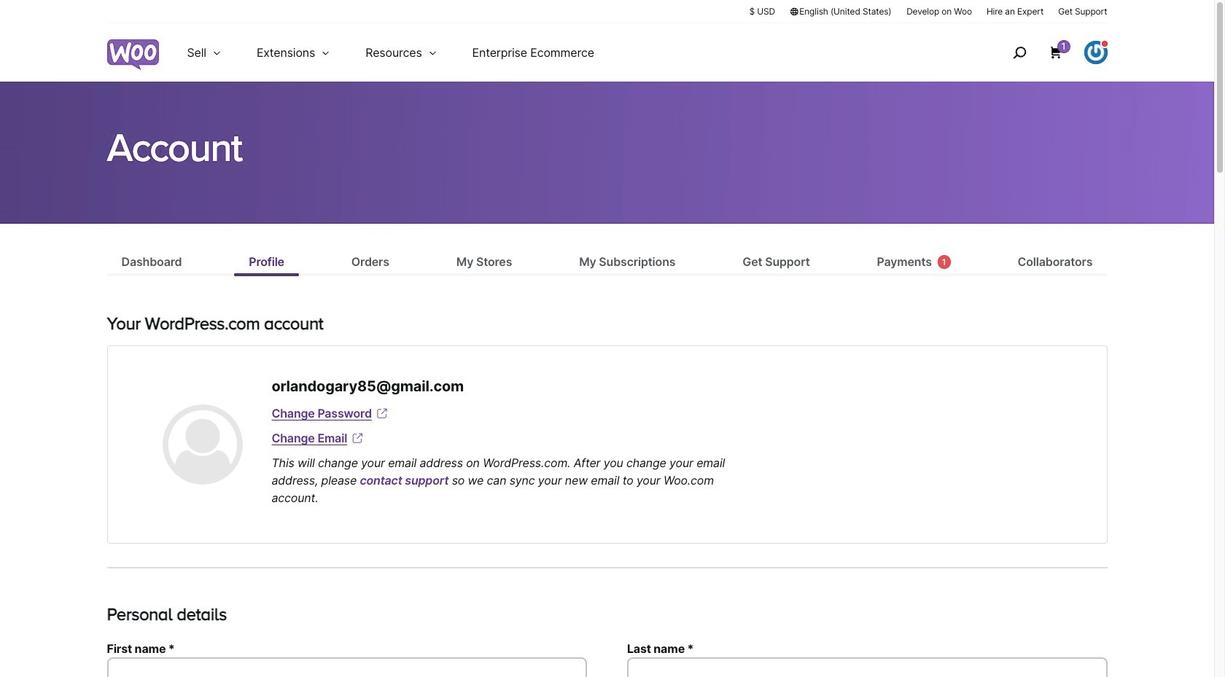 Task type: describe. For each thing, give the bounding box(es) containing it.
gravatar image image
[[162, 405, 243, 485]]

external link image
[[375, 406, 390, 421]]

external link image
[[350, 431, 365, 446]]



Task type: locate. For each thing, give the bounding box(es) containing it.
search image
[[1008, 41, 1031, 64]]

service navigation menu element
[[982, 29, 1108, 76]]

None text field
[[627, 658, 1108, 678]]

None text field
[[107, 658, 587, 678]]

open account menu image
[[1085, 41, 1108, 64]]



